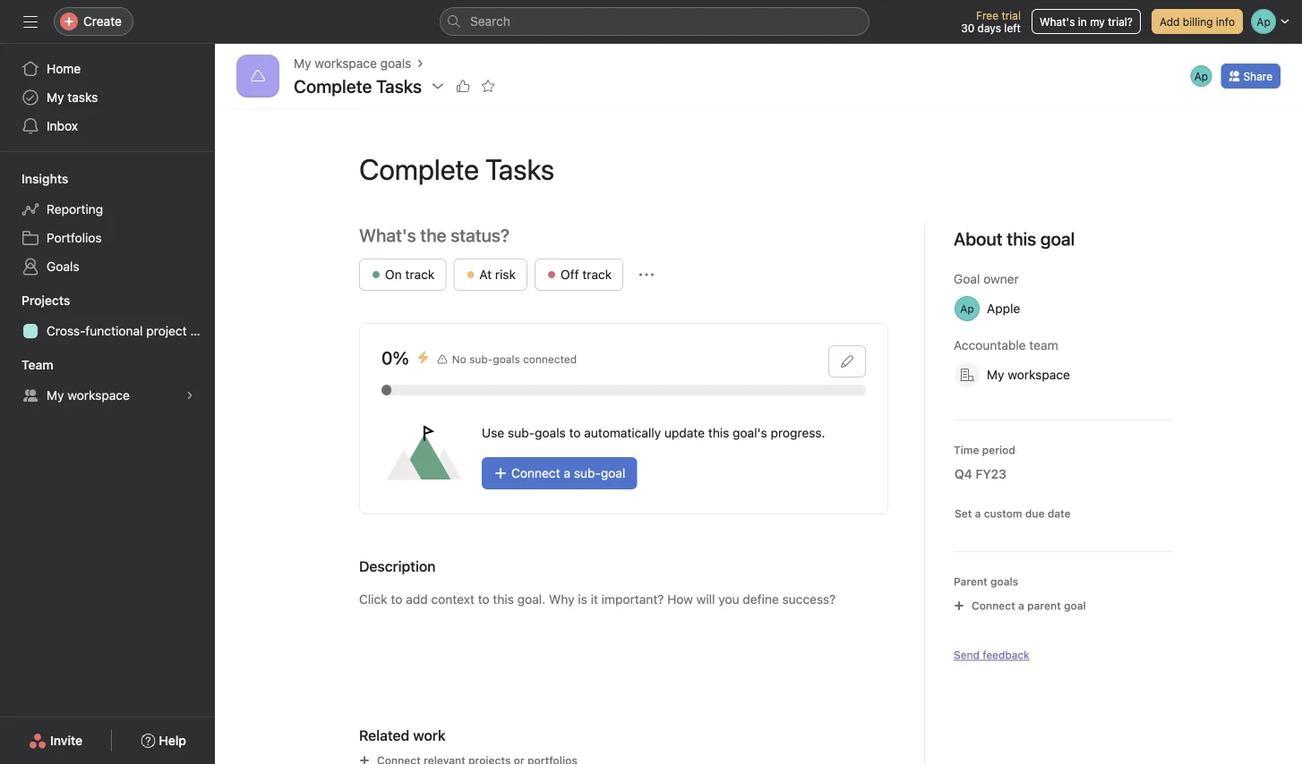 Task type: describe. For each thing, give the bounding box(es) containing it.
add billing info button
[[1152, 9, 1243, 34]]

related work
[[359, 728, 446, 745]]

goals link
[[11, 253, 204, 281]]

help button
[[129, 726, 198, 758]]

more actions image
[[640, 268, 654, 282]]

this
[[708, 426, 729, 441]]

my workspace link
[[11, 382, 204, 410]]

add
[[1160, 15, 1180, 28]]

on track
[[385, 267, 435, 282]]

reporting link
[[11, 195, 204, 224]]

0 likes. click to like this task image
[[456, 79, 470, 93]]

about this goal
[[954, 228, 1075, 249]]

connect a sub-goal button
[[482, 458, 637, 490]]

insights
[[21, 172, 68, 186]]

projects element
[[0, 285, 215, 349]]

at risk
[[479, 267, 516, 282]]

due
[[1025, 508, 1045, 520]]

free
[[976, 9, 999, 21]]

workspace for my workspace link
[[67, 388, 130, 403]]

projects
[[21, 293, 70, 308]]

a for custom
[[975, 508, 981, 520]]

add to starred image
[[481, 79, 495, 93]]

ap
[[1195, 70, 1208, 82]]

cross-
[[47, 324, 85, 339]]

use
[[482, 426, 504, 441]]

time
[[954, 444, 979, 457]]

goals for my workspace goals
[[380, 56, 411, 71]]

at risk button
[[453, 259, 528, 291]]

portfolios link
[[11, 224, 204, 253]]

parent
[[954, 576, 988, 588]]

update
[[665, 426, 705, 441]]

no sub-goals connected
[[452, 353, 577, 366]]

workspace for 'my workspace' dropdown button
[[1008, 368, 1070, 382]]

off track
[[561, 267, 612, 282]]

time period
[[954, 444, 1016, 457]]

on
[[385, 267, 402, 282]]

my tasks link
[[11, 83, 204, 112]]

left
[[1004, 21, 1021, 34]]

what's for what's in my trial?
[[1040, 15, 1075, 28]]

invite
[[50, 734, 83, 749]]

parent
[[1028, 600, 1061, 613]]

goals up connect a parent goal button
[[991, 576, 1019, 588]]

connect a parent goal
[[972, 600, 1086, 613]]

reporting
[[47, 202, 103, 217]]

progress.
[[771, 426, 825, 441]]

off
[[561, 267, 579, 282]]

period
[[982, 444, 1016, 457]]

goals for no sub-goals connected
[[493, 353, 520, 366]]

create
[[83, 14, 122, 29]]

cross-functional project plan link
[[11, 317, 215, 346]]

0 vertical spatial workspace
[[315, 56, 377, 71]]

share button
[[1221, 64, 1281, 89]]

team
[[21, 358, 53, 373]]

goals
[[47, 259, 79, 274]]

inbox
[[47, 119, 78, 133]]

feedback
[[983, 649, 1030, 662]]

my
[[1090, 15, 1105, 28]]

global element
[[0, 44, 215, 151]]

inbox link
[[11, 112, 204, 141]]

search list box
[[440, 7, 870, 36]]

goal's
[[733, 426, 767, 441]]

goal owner
[[954, 272, 1019, 287]]

invite button
[[17, 726, 94, 758]]

show options image
[[431, 79, 445, 93]]

what's the status?
[[359, 225, 510, 246]]

accountable
[[954, 338, 1026, 353]]

risk
[[495, 267, 516, 282]]

apple
[[987, 301, 1021, 316]]

a for parent
[[1018, 600, 1025, 613]]

off track button
[[535, 259, 624, 291]]

free trial 30 days left
[[961, 9, 1021, 34]]

billing
[[1183, 15, 1213, 28]]

0%
[[382, 348, 409, 369]]

what's in my trial?
[[1040, 15, 1133, 28]]

no
[[452, 353, 466, 366]]

description
[[359, 558, 436, 576]]

tasks
[[67, 90, 98, 105]]

complete tasks
[[294, 75, 422, 96]]

custom
[[984, 508, 1023, 520]]

this goal
[[1007, 228, 1075, 249]]

date
[[1048, 508, 1071, 520]]



Task type: vqa. For each thing, say whether or not it's contained in the screenshot.
My workspace goals LINK
yes



Task type: locate. For each thing, give the bounding box(es) containing it.
my for 'my workspace' dropdown button
[[987, 368, 1005, 382]]

0 vertical spatial what's
[[1040, 15, 1075, 28]]

my workspace goals link
[[294, 54, 411, 73]]

track for off track
[[582, 267, 612, 282]]

1 horizontal spatial goal
[[1064, 600, 1086, 613]]

q4 fy23
[[955, 467, 1007, 482]]

track for on track
[[405, 267, 435, 282]]

my down team
[[47, 388, 64, 403]]

my up the "complete tasks"
[[294, 56, 311, 71]]

2 horizontal spatial sub-
[[574, 466, 601, 481]]

1 vertical spatial a
[[975, 508, 981, 520]]

at
[[479, 267, 492, 282]]

1 horizontal spatial workspace
[[315, 56, 377, 71]]

create button
[[54, 7, 133, 36]]

goal
[[954, 272, 980, 287]]

my workspace inside dropdown button
[[987, 368, 1070, 382]]

1 vertical spatial what's
[[359, 225, 416, 246]]

cross-functional project plan
[[47, 324, 215, 339]]

sub- for no
[[469, 353, 493, 366]]

my for the my tasks link
[[47, 90, 64, 105]]

goal right parent at the right bottom of the page
[[1064, 600, 1086, 613]]

team
[[1030, 338, 1058, 353]]

add billing info
[[1160, 15, 1235, 28]]

a for sub-
[[564, 466, 571, 481]]

sub- for use
[[508, 426, 535, 441]]

1 vertical spatial connect
[[972, 600, 1016, 613]]

my workspace button
[[947, 359, 1100, 391]]

track right on
[[405, 267, 435, 282]]

ap button
[[1189, 64, 1214, 89]]

1 horizontal spatial my workspace
[[987, 368, 1070, 382]]

sub- down to at left bottom
[[574, 466, 601, 481]]

goals up the "complete tasks"
[[380, 56, 411, 71]]

connected
[[523, 353, 577, 366]]

0 horizontal spatial goal
[[601, 466, 626, 481]]

see details, my workspace image
[[185, 391, 195, 401]]

goals for use sub-goals to automatically update this goal's progress.
[[535, 426, 566, 441]]

a
[[564, 466, 571, 481], [975, 508, 981, 520], [1018, 600, 1025, 613]]

track inside button
[[582, 267, 612, 282]]

automatically
[[584, 426, 661, 441]]

0 horizontal spatial what's
[[359, 225, 416, 246]]

home
[[47, 61, 81, 76]]

workspace down "cross-functional project plan" link
[[67, 388, 130, 403]]

what's left in at right
[[1040, 15, 1075, 28]]

set a custom due date
[[955, 508, 1071, 520]]

in
[[1078, 15, 1087, 28]]

workspace inside dropdown button
[[1008, 368, 1070, 382]]

search
[[470, 14, 511, 29]]

connect a sub-goal
[[511, 466, 626, 481]]

insights element
[[0, 163, 215, 285]]

my workspace goals
[[294, 56, 411, 71]]

on track button
[[359, 259, 446, 291]]

goals left connected
[[493, 353, 520, 366]]

to
[[569, 426, 581, 441]]

q4 fy23 button
[[943, 459, 1036, 491]]

2 track from the left
[[582, 267, 612, 282]]

q4
[[955, 467, 973, 482]]

workspace
[[315, 56, 377, 71], [1008, 368, 1070, 382], [67, 388, 130, 403]]

0 horizontal spatial workspace
[[67, 388, 130, 403]]

portfolios
[[47, 231, 102, 245]]

parent goals
[[954, 576, 1019, 588]]

0 vertical spatial sub-
[[469, 353, 493, 366]]

goals left to at left bottom
[[535, 426, 566, 441]]

2 vertical spatial workspace
[[67, 388, 130, 403]]

my inside the my tasks link
[[47, 90, 64, 105]]

my
[[294, 56, 311, 71], [47, 90, 64, 105], [987, 368, 1005, 382], [47, 388, 64, 403]]

what's in my trial? button
[[1032, 9, 1141, 34]]

goal for connect a sub-goal
[[601, 466, 626, 481]]

sub- right no
[[469, 353, 493, 366]]

1 track from the left
[[405, 267, 435, 282]]

a right set
[[975, 508, 981, 520]]

set
[[955, 508, 972, 520]]

0 horizontal spatial my workspace
[[47, 388, 130, 403]]

home link
[[11, 55, 204, 83]]

1 vertical spatial workspace
[[1008, 368, 1070, 382]]

my workspace
[[987, 368, 1070, 382], [47, 388, 130, 403]]

1 vertical spatial goal
[[1064, 600, 1086, 613]]

30
[[961, 21, 975, 34]]

1 horizontal spatial what's
[[1040, 15, 1075, 28]]

my down accountable
[[987, 368, 1005, 382]]

0 horizontal spatial connect
[[511, 466, 560, 481]]

workspace inside teams element
[[67, 388, 130, 403]]

days
[[978, 21, 1001, 34]]

my left tasks
[[47, 90, 64, 105]]

1 vertical spatial my workspace
[[47, 388, 130, 403]]

projects button
[[0, 292, 70, 310]]

1 horizontal spatial connect
[[972, 600, 1016, 613]]

what's inside button
[[1040, 15, 1075, 28]]

my workspace inside teams element
[[47, 388, 130, 403]]

goal for connect a parent goal
[[1064, 600, 1086, 613]]

owner
[[984, 272, 1019, 287]]

my inside my workspace link
[[47, 388, 64, 403]]

2 horizontal spatial a
[[1018, 600, 1025, 613]]

sub-
[[469, 353, 493, 366], [508, 426, 535, 441], [574, 466, 601, 481]]

info
[[1216, 15, 1235, 28]]

my workspace for 'my workspace' dropdown button
[[987, 368, 1070, 382]]

0 vertical spatial connect
[[511, 466, 560, 481]]

a inside button
[[975, 508, 981, 520]]

0 vertical spatial a
[[564, 466, 571, 481]]

help
[[159, 734, 186, 749]]

track right off
[[582, 267, 612, 282]]

1 horizontal spatial track
[[582, 267, 612, 282]]

a left parent at the right bottom of the page
[[1018, 600, 1025, 613]]

send
[[954, 649, 980, 662]]

goal down automatically
[[601, 466, 626, 481]]

my workspace for my workspace link
[[47, 388, 130, 403]]

0 horizontal spatial track
[[405, 267, 435, 282]]

1 vertical spatial sub-
[[508, 426, 535, 441]]

workspace down team
[[1008, 368, 1070, 382]]

2 horizontal spatial workspace
[[1008, 368, 1070, 382]]

track
[[405, 267, 435, 282], [582, 267, 612, 282]]

what's up on
[[359, 225, 416, 246]]

workspace up the "complete tasks"
[[315, 56, 377, 71]]

0 vertical spatial my workspace
[[987, 368, 1070, 382]]

my for my workspace link
[[47, 388, 64, 403]]

apple button
[[947, 293, 1050, 325]]

use sub-goals to automatically update this goal's progress.
[[482, 426, 825, 441]]

trial?
[[1108, 15, 1133, 28]]

connect for connect a sub-goal
[[511, 466, 560, 481]]

search button
[[440, 7, 870, 36]]

track inside button
[[405, 267, 435, 282]]

what's for what's the status?
[[359, 225, 416, 246]]

2 vertical spatial a
[[1018, 600, 1025, 613]]

0 vertical spatial goal
[[601, 466, 626, 481]]

insights button
[[0, 170, 68, 188]]

Goal name text field
[[345, 137, 1172, 202]]

0 horizontal spatial a
[[564, 466, 571, 481]]

a down to at left bottom
[[564, 466, 571, 481]]

teams element
[[0, 349, 215, 414]]

0 horizontal spatial sub-
[[469, 353, 493, 366]]

hide sidebar image
[[23, 14, 38, 29]]

connect for connect a parent goal
[[972, 600, 1016, 613]]

what's
[[1040, 15, 1075, 28], [359, 225, 416, 246]]

team button
[[0, 356, 53, 374]]

sub- right use
[[508, 426, 535, 441]]

send feedback link
[[954, 648, 1030, 664]]

plan
[[190, 324, 215, 339]]

my inside my workspace goals link
[[294, 56, 311, 71]]

connect
[[511, 466, 560, 481], [972, 600, 1016, 613]]

accountable team
[[954, 338, 1058, 353]]

sub- inside button
[[574, 466, 601, 481]]

functional
[[85, 324, 143, 339]]

1 horizontal spatial a
[[975, 508, 981, 520]]

about
[[954, 228, 1003, 249]]

trial
[[1002, 9, 1021, 21]]

goal
[[601, 466, 626, 481], [1064, 600, 1086, 613]]

1 horizontal spatial sub-
[[508, 426, 535, 441]]

set a custom due date button
[[950, 505, 1075, 523]]

project
[[146, 324, 187, 339]]

2 vertical spatial sub-
[[574, 466, 601, 481]]

my inside 'my workspace' dropdown button
[[987, 368, 1005, 382]]



